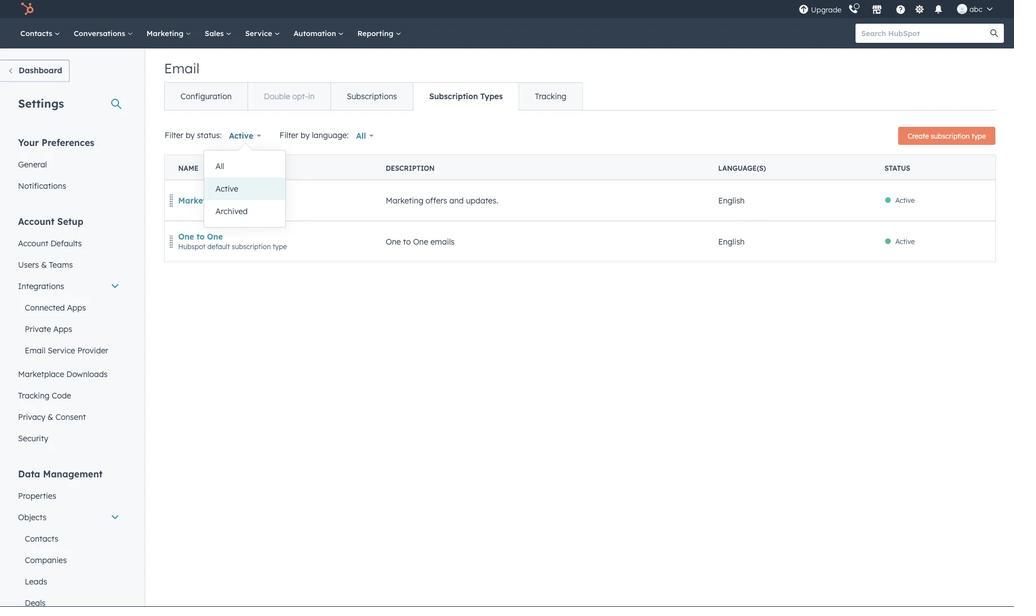 Task type: vqa. For each thing, say whether or not it's contained in the screenshot.
DENY LIST ALWAYS MARK CONVERSATIONS FROM THE SENDERS AS SPAM:
no



Task type: locate. For each thing, give the bounding box(es) containing it.
service right sales link
[[245, 28, 274, 38]]

downloads
[[66, 369, 108, 379]]

1 horizontal spatial to
[[403, 237, 411, 247]]

tracking inside navigation
[[535, 91, 567, 101]]

1 horizontal spatial filter
[[280, 130, 299, 140]]

marketing down name
[[178, 196, 219, 206]]

status
[[885, 164, 911, 173]]

menu
[[798, 0, 1001, 18]]

service
[[245, 28, 274, 38], [48, 346, 75, 355]]

0 vertical spatial english
[[719, 196, 745, 206]]

contacts link
[[14, 18, 67, 49], [11, 528, 126, 550]]

properties link
[[11, 486, 126, 507]]

notifications image
[[934, 5, 944, 15]]

0 vertical spatial &
[[41, 260, 47, 270]]

1 vertical spatial apps
[[53, 324, 72, 334]]

1 horizontal spatial tracking
[[535, 91, 567, 101]]

marketing for marketing
[[147, 28, 186, 38]]

1 vertical spatial tracking
[[18, 391, 50, 401]]

privacy & consent
[[18, 412, 86, 422]]

data
[[18, 469, 40, 480]]

filter down double opt-in link
[[280, 130, 299, 140]]

double opt-in link
[[248, 83, 331, 110]]

hubspot
[[178, 242, 206, 251]]

integrations button
[[11, 276, 126, 297]]

2 filter from the left
[[280, 130, 299, 140]]

list box
[[204, 151, 285, 227]]

preferences
[[42, 137, 94, 148]]

apps
[[67, 303, 86, 313], [53, 324, 72, 334]]

email up configuration
[[164, 60, 200, 77]]

0 vertical spatial type
[[972, 132, 986, 140]]

english
[[719, 196, 745, 206], [719, 237, 745, 247]]

email
[[164, 60, 200, 77], [25, 346, 45, 355]]

account
[[18, 216, 55, 227], [18, 238, 48, 248]]

marketing offers and updates.
[[386, 196, 498, 206]]

list box containing all
[[204, 151, 285, 227]]

0 vertical spatial email
[[164, 60, 200, 77]]

english for one to one emails
[[719, 237, 745, 247]]

all button
[[204, 155, 285, 178]]

contacts up 'companies' on the left bottom of page
[[25, 534, 58, 544]]

0 horizontal spatial tracking
[[18, 391, 50, 401]]

2 by from the left
[[301, 130, 310, 140]]

email for email service provider
[[25, 346, 45, 355]]

& right users at the left top of page
[[41, 260, 47, 270]]

notifications button
[[929, 0, 948, 18]]

1 by from the left
[[186, 130, 195, 140]]

tracking inside account setup element
[[18, 391, 50, 401]]

subscription types
[[429, 91, 503, 101]]

marketing left sales
[[147, 28, 186, 38]]

upgrade
[[811, 5, 842, 14]]

search image
[[991, 29, 999, 37]]

filter for filter by language:
[[280, 130, 299, 140]]

your
[[18, 137, 39, 148]]

all right language:
[[356, 131, 366, 141]]

notifications
[[18, 181, 66, 191]]

subscription right default in the left top of the page
[[232, 242, 271, 251]]

create
[[908, 132, 929, 140]]

0 vertical spatial apps
[[67, 303, 86, 313]]

2 english from the top
[[719, 237, 745, 247]]

0 horizontal spatial by
[[186, 130, 195, 140]]

0 horizontal spatial service
[[48, 346, 75, 355]]

double
[[264, 91, 290, 101]]

settings
[[18, 96, 64, 110]]

1 vertical spatial subscription
[[232, 242, 271, 251]]

1 horizontal spatial type
[[972, 132, 986, 140]]

setup
[[57, 216, 83, 227]]

code
[[52, 391, 71, 401]]

conversations
[[74, 28, 127, 38]]

1 vertical spatial service
[[48, 346, 75, 355]]

subscription right create
[[931, 132, 970, 140]]

1 filter from the left
[[165, 130, 184, 140]]

all right name
[[216, 161, 224, 171]]

apps down integrations button
[[67, 303, 86, 313]]

0 horizontal spatial type
[[273, 242, 287, 251]]

properties
[[18, 491, 56, 501]]

1 vertical spatial english
[[719, 237, 745, 247]]

1 vertical spatial &
[[48, 412, 53, 422]]

service down private apps link
[[48, 346, 75, 355]]

0 vertical spatial contacts link
[[14, 18, 67, 49]]

by left language:
[[301, 130, 310, 140]]

create subscription type
[[908, 132, 986, 140]]

notifications link
[[11, 175, 126, 197]]

marketing left offers
[[386, 196, 424, 206]]

reporting
[[358, 28, 396, 38]]

2 account from the top
[[18, 238, 48, 248]]

emails
[[431, 237, 455, 247]]

apps up email service provider
[[53, 324, 72, 334]]

marketplaces button
[[866, 0, 889, 18]]

filter
[[165, 130, 184, 140], [280, 130, 299, 140]]

contacts link up 'companies' on the left bottom of page
[[11, 528, 126, 550]]

1 english from the top
[[719, 196, 745, 206]]

email inside account setup element
[[25, 346, 45, 355]]

opt-
[[292, 91, 308, 101]]

tracking code
[[18, 391, 71, 401]]

1 horizontal spatial service
[[245, 28, 274, 38]]

0 horizontal spatial email
[[25, 346, 45, 355]]

marketing information
[[178, 196, 270, 206]]

1 horizontal spatial subscription
[[931, 132, 970, 140]]

0 horizontal spatial to
[[197, 232, 205, 242]]

contacts link down hubspot link on the top left of the page
[[14, 18, 67, 49]]

1 vertical spatial email
[[25, 346, 45, 355]]

updates.
[[466, 196, 498, 206]]

contacts
[[20, 28, 55, 38], [25, 534, 58, 544]]

marketplace downloads link
[[11, 364, 126, 385]]

offers
[[426, 196, 447, 206]]

to for hubspot
[[197, 232, 205, 242]]

type
[[972, 132, 986, 140], [273, 242, 287, 251]]

1 horizontal spatial &
[[48, 412, 53, 422]]

0 vertical spatial subscription
[[931, 132, 970, 140]]

by
[[186, 130, 195, 140], [301, 130, 310, 140]]

1 vertical spatial account
[[18, 238, 48, 248]]

1 vertical spatial contacts link
[[11, 528, 126, 550]]

0 horizontal spatial &
[[41, 260, 47, 270]]

by left status:
[[186, 130, 195, 140]]

0 vertical spatial all
[[356, 131, 366, 141]]

active inside popup button
[[229, 131, 253, 141]]

account up the account defaults
[[18, 216, 55, 227]]

all button
[[349, 125, 381, 147]]

to up hubspot
[[197, 232, 205, 242]]

& right privacy at the left of the page
[[48, 412, 53, 422]]

archived
[[216, 207, 248, 216]]

one
[[178, 232, 194, 242], [207, 232, 223, 242], [386, 237, 401, 247], [413, 237, 428, 247]]

to
[[197, 232, 205, 242], [403, 237, 411, 247]]

active button
[[204, 178, 285, 200]]

filter left status:
[[165, 130, 184, 140]]

name
[[178, 164, 199, 173]]

0 horizontal spatial subscription
[[232, 242, 271, 251]]

active
[[229, 131, 253, 141], [216, 184, 238, 194], [896, 196, 915, 205], [896, 238, 915, 246]]

1 vertical spatial all
[[216, 161, 224, 171]]

0 horizontal spatial all
[[216, 161, 224, 171]]

contacts down hubspot link on the top left of the page
[[20, 28, 55, 38]]

navigation
[[164, 82, 583, 111]]

one to one button
[[178, 232, 223, 242]]

tracking for tracking
[[535, 91, 567, 101]]

Search HubSpot search field
[[856, 24, 994, 43]]

0 horizontal spatial filter
[[165, 130, 184, 140]]

dashboard link
[[0, 60, 70, 82]]

0 vertical spatial tracking
[[535, 91, 567, 101]]

1 account from the top
[[18, 216, 55, 227]]

to for emails
[[403, 237, 411, 247]]

1 vertical spatial contacts
[[25, 534, 58, 544]]

&
[[41, 260, 47, 270], [48, 412, 53, 422]]

private
[[25, 324, 51, 334]]

0 vertical spatial account
[[18, 216, 55, 227]]

email down private
[[25, 346, 45, 355]]

calling icon button
[[844, 2, 863, 17]]

configuration link
[[165, 83, 248, 110]]

type inside button
[[972, 132, 986, 140]]

subscription types link
[[413, 83, 519, 110]]

provider
[[77, 346, 108, 355]]

subscription
[[931, 132, 970, 140], [232, 242, 271, 251]]

calling icon image
[[849, 4, 859, 15]]

email service provider link
[[11, 340, 126, 361]]

english for marketing offers and updates.
[[719, 196, 745, 206]]

tracking
[[535, 91, 567, 101], [18, 391, 50, 401]]

to left emails
[[403, 237, 411, 247]]

account up users at the left top of page
[[18, 238, 48, 248]]

1 horizontal spatial email
[[164, 60, 200, 77]]

automation
[[294, 28, 338, 38]]

1 vertical spatial type
[[273, 242, 287, 251]]

settings image
[[915, 5, 925, 15]]

by for language:
[[301, 130, 310, 140]]

to inside one to one hubspot default subscription type
[[197, 232, 205, 242]]

abc button
[[951, 0, 1000, 18]]

1 horizontal spatial by
[[301, 130, 310, 140]]

1 horizontal spatial all
[[356, 131, 366, 141]]

general
[[18, 159, 47, 169]]



Task type: describe. For each thing, give the bounding box(es) containing it.
gary orlando image
[[957, 4, 968, 14]]

subscription inside button
[[931, 132, 970, 140]]

menu containing abc
[[798, 0, 1001, 18]]

subscription
[[429, 91, 478, 101]]

privacy & consent link
[[11, 407, 126, 428]]

marketplace
[[18, 369, 64, 379]]

leads
[[25, 577, 47, 587]]

service inside account setup element
[[48, 346, 75, 355]]

contacts inside data management element
[[25, 534, 58, 544]]

integrations
[[18, 281, 64, 291]]

apps for private apps
[[53, 324, 72, 334]]

users
[[18, 260, 39, 270]]

marketing for marketing information
[[178, 196, 219, 206]]

archived button
[[204, 200, 285, 223]]

types
[[480, 91, 503, 101]]

and
[[450, 196, 464, 206]]

settings link
[[913, 3, 927, 15]]

account setup element
[[11, 215, 126, 449]]

email service provider
[[25, 346, 108, 355]]

language(s)
[[719, 164, 766, 173]]

marketplaces image
[[872, 5, 882, 15]]

type inside one to one hubspot default subscription type
[[273, 242, 287, 251]]

objects button
[[11, 507, 126, 528]]

configuration
[[181, 91, 232, 101]]

all inside button
[[216, 161, 224, 171]]

data management element
[[11, 468, 126, 608]]

one to one emails
[[386, 237, 455, 247]]

contacts link for conversations link
[[14, 18, 67, 49]]

conversations link
[[67, 18, 140, 49]]

marketing for marketing offers and updates.
[[386, 196, 424, 206]]

data management
[[18, 469, 103, 480]]

filter by status:
[[165, 130, 222, 140]]

connected apps link
[[11, 297, 126, 318]]

navigation containing configuration
[[164, 82, 583, 111]]

marketing link
[[140, 18, 198, 49]]

search button
[[985, 24, 1004, 43]]

automation link
[[287, 18, 351, 49]]

account setup
[[18, 216, 83, 227]]

companies
[[25, 555, 67, 565]]

account for account defaults
[[18, 238, 48, 248]]

tracking code link
[[11, 385, 126, 407]]

& for users
[[41, 260, 47, 270]]

sales
[[205, 28, 226, 38]]

marketing information button
[[178, 196, 270, 206]]

subscriptions
[[347, 91, 397, 101]]

active inside button
[[216, 184, 238, 194]]

account for account setup
[[18, 216, 55, 227]]

your preferences element
[[11, 136, 126, 197]]

leads link
[[11, 571, 126, 593]]

all inside popup button
[[356, 131, 366, 141]]

account defaults
[[18, 238, 82, 248]]

defaults
[[51, 238, 82, 248]]

& for privacy
[[48, 412, 53, 422]]

abc
[[970, 4, 983, 14]]

marketplace downloads
[[18, 369, 108, 379]]

privacy
[[18, 412, 45, 422]]

upgrade image
[[799, 5, 809, 15]]

by for status:
[[186, 130, 195, 140]]

general link
[[11, 154, 126, 175]]

one to one hubspot default subscription type
[[178, 232, 287, 251]]

in
[[308, 91, 315, 101]]

companies link
[[11, 550, 126, 571]]

apps for connected apps
[[67, 303, 86, 313]]

status:
[[197, 130, 222, 140]]

hubspot link
[[14, 2, 42, 16]]

users & teams link
[[11, 254, 126, 276]]

subscription inside one to one hubspot default subscription type
[[232, 242, 271, 251]]

private apps link
[[11, 318, 126, 340]]

contacts link for companies link
[[11, 528, 126, 550]]

language:
[[312, 130, 349, 140]]

description
[[386, 164, 435, 173]]

security
[[18, 434, 48, 443]]

tracking for tracking code
[[18, 391, 50, 401]]

0 vertical spatial contacts
[[20, 28, 55, 38]]

0 vertical spatial service
[[245, 28, 274, 38]]

service link
[[238, 18, 287, 49]]

tracking link
[[519, 83, 582, 110]]

reporting link
[[351, 18, 408, 49]]

account defaults link
[[11, 233, 126, 254]]

email for email
[[164, 60, 200, 77]]

your preferences
[[18, 137, 94, 148]]

dashboard
[[19, 65, 62, 75]]

private apps
[[25, 324, 72, 334]]

default
[[207, 242, 230, 251]]

information
[[221, 196, 270, 206]]

security link
[[11, 428, 126, 449]]

filter for filter by status:
[[165, 130, 184, 140]]

help image
[[896, 5, 906, 15]]

subscriptions link
[[331, 83, 413, 110]]

management
[[43, 469, 103, 480]]

teams
[[49, 260, 73, 270]]

connected
[[25, 303, 65, 313]]

help button
[[891, 0, 911, 18]]

filter by language:
[[280, 130, 349, 140]]

users & teams
[[18, 260, 73, 270]]

hubspot image
[[20, 2, 34, 16]]

consent
[[55, 412, 86, 422]]



